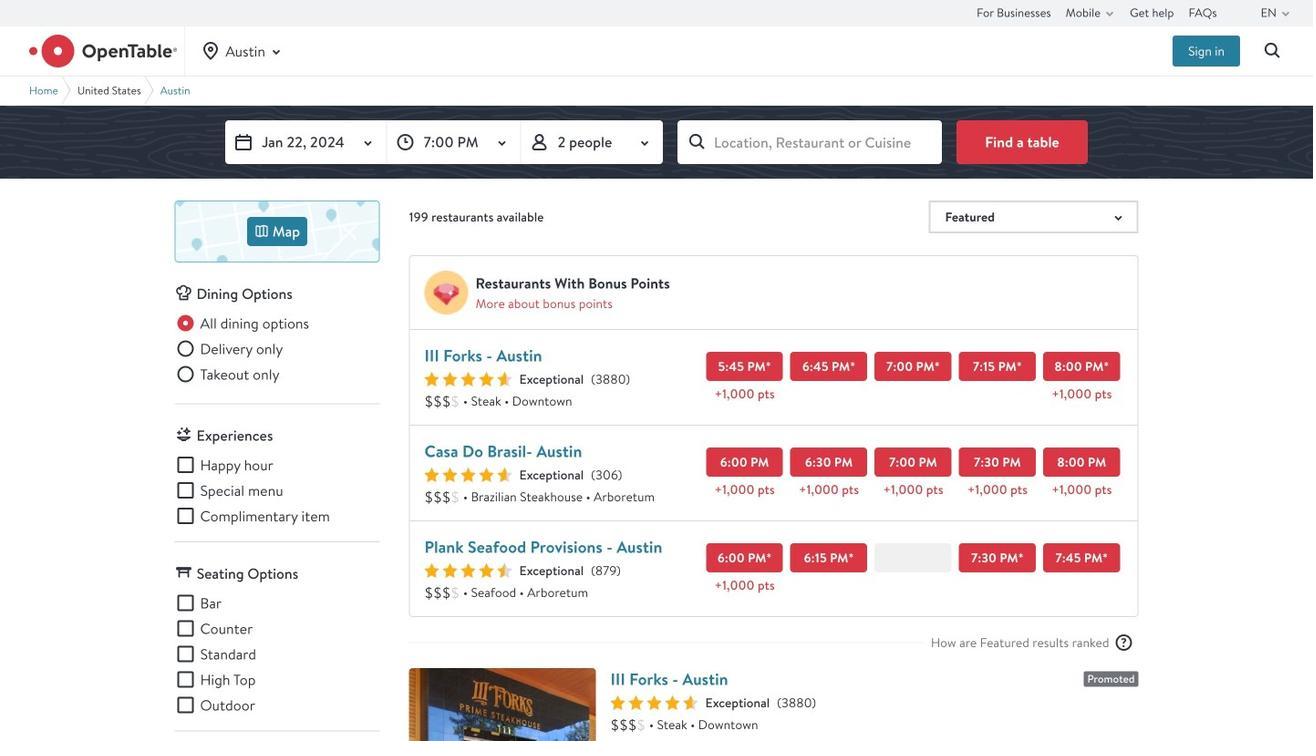 Task type: describe. For each thing, give the bounding box(es) containing it.
4.6 stars image
[[425, 564, 512, 578]]

1 group from the top
[[175, 312, 380, 389]]

bonus point image
[[425, 271, 468, 315]]

opentable logo image
[[29, 35, 177, 67]]

2 vertical spatial 4.8 stars image
[[611, 696, 698, 710]]



Task type: locate. For each thing, give the bounding box(es) containing it.
0 vertical spatial group
[[175, 312, 380, 389]]

1 vertical spatial 4.8 stars image
[[425, 468, 512, 482]]

3 group from the top
[[175, 592, 380, 716]]

group
[[175, 312, 380, 389], [175, 454, 380, 527], [175, 592, 380, 716]]

2 vertical spatial group
[[175, 592, 380, 716]]

Please input a Location, Restaurant or Cuisine field
[[678, 120, 942, 164]]

1 vertical spatial group
[[175, 454, 380, 527]]

4.8 stars image
[[425, 372, 512, 387], [425, 468, 512, 482], [611, 696, 698, 710]]

0 vertical spatial 4.8 stars image
[[425, 372, 512, 387]]

None radio
[[175, 312, 309, 334], [175, 338, 283, 360], [175, 363, 280, 385], [175, 312, 309, 334], [175, 338, 283, 360], [175, 363, 280, 385]]

None field
[[678, 120, 942, 164]]

2 group from the top
[[175, 454, 380, 527]]



Task type: vqa. For each thing, say whether or not it's contained in the screenshot.
4.8 stars "image" to the bottom
yes



